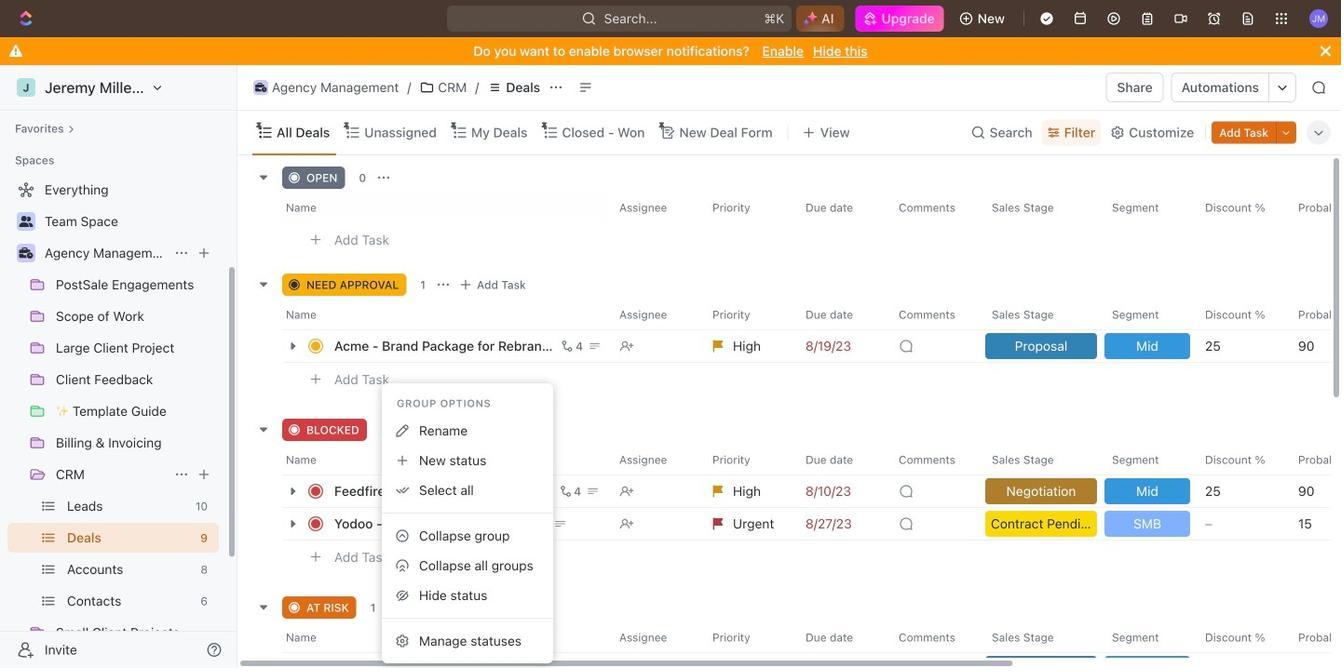 Task type: vqa. For each thing, say whether or not it's contained in the screenshot.
option inside Custom Fields ELEMENT
no



Task type: locate. For each thing, give the bounding box(es) containing it.
tree
[[7, 175, 219, 669]]

1 vertical spatial business time image
[[19, 248, 33, 259]]

0 horizontal spatial business time image
[[19, 248, 33, 259]]

1 horizontal spatial business time image
[[255, 83, 267, 92]]

business time image
[[255, 83, 267, 92], [19, 248, 33, 259]]

sidebar navigation
[[0, 65, 238, 669]]



Task type: describe. For each thing, give the bounding box(es) containing it.
business time image inside tree
[[19, 248, 33, 259]]

tree inside sidebar navigation
[[7, 175, 219, 669]]

0 vertical spatial business time image
[[255, 83, 267, 92]]



